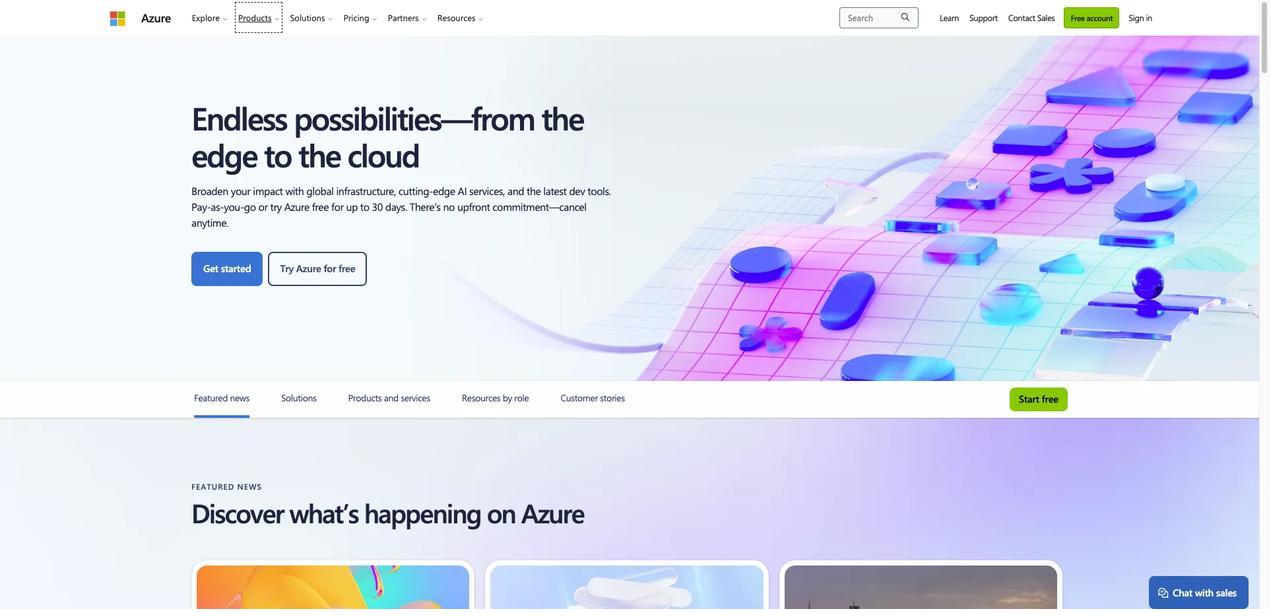 Task type: describe. For each thing, give the bounding box(es) containing it.
primary element
[[102, 0, 497, 35]]

azure link
[[141, 10, 171, 25]]

possibilities—from
[[294, 96, 534, 139]]

Search azure.com text field
[[839, 7, 919, 28]]

endless possibilities—from the edge to the cloud
[[191, 96, 583, 176]]

featured news image
[[194, 416, 250, 418]]

get started
[[203, 262, 251, 275]]

contact sales link
[[1003, 0, 1060, 35]]

products
[[238, 12, 272, 23]]

0 vertical spatial free
[[339, 262, 355, 275]]

start
[[1019, 393, 1039, 406]]

learn link
[[934, 0, 964, 35]]

explore button
[[187, 0, 233, 35]]

resources
[[437, 12, 476, 23]]

hero banner image image
[[0, 36, 1259, 381]]

chat with sales button
[[1149, 577, 1249, 610]]

sign
[[1129, 12, 1144, 23]]

products button
[[233, 0, 285, 35]]

chat
[[1173, 587, 1193, 600]]

in
[[1146, 12, 1152, 23]]

sales
[[1037, 12, 1055, 23]]

0 horizontal spatial the
[[298, 133, 340, 176]]

for
[[324, 262, 336, 275]]

contact
[[1008, 12, 1035, 23]]

get
[[203, 262, 218, 275]]

get started button
[[191, 252, 263, 286]]

free account
[[1071, 12, 1113, 23]]

try azure for free
[[280, 262, 355, 275]]

support
[[969, 12, 998, 23]]

sign in link
[[1123, 0, 1158, 35]]

1 horizontal spatial free
[[1042, 393, 1059, 406]]

resources button
[[432, 0, 489, 35]]

pricing
[[344, 12, 369, 23]]

start free button
[[1010, 388, 1068, 412]]

solutions
[[290, 12, 325, 23]]

free account link
[[1064, 7, 1119, 28]]

solutions button
[[285, 0, 338, 35]]

try azure for free button
[[268, 252, 367, 286]]



Task type: vqa. For each thing, say whether or not it's contained in the screenshot.
'free' within the Start free button
no



Task type: locate. For each thing, give the bounding box(es) containing it.
1 vertical spatial free
[[1042, 393, 1059, 406]]

free
[[339, 262, 355, 275], [1042, 393, 1059, 406]]

1 vertical spatial azure
[[296, 262, 321, 275]]

contact sales
[[1008, 12, 1055, 23]]

azure inside button
[[296, 262, 321, 275]]

the
[[541, 96, 583, 139], [298, 133, 340, 176]]

0 horizontal spatial free
[[339, 262, 355, 275]]

pricing button
[[338, 0, 383, 35]]

sales
[[1216, 587, 1237, 600]]

endless
[[191, 96, 287, 139]]

account
[[1087, 12, 1113, 23]]

to
[[264, 133, 291, 176]]

started
[[221, 262, 251, 275]]

Global search field
[[839, 7, 919, 28]]

learn
[[940, 12, 959, 23]]

1 horizontal spatial azure
[[296, 262, 321, 275]]

0 horizontal spatial azure
[[141, 10, 171, 25]]

0 vertical spatial azure
[[141, 10, 171, 25]]

1 horizontal spatial the
[[541, 96, 583, 139]]

with
[[1195, 587, 1214, 600]]

partners button
[[383, 0, 432, 35]]

azure inside primary element
[[141, 10, 171, 25]]

free right the 'start'
[[1042, 393, 1059, 406]]

start free
[[1019, 393, 1059, 406]]

explore
[[192, 12, 220, 23]]

free right the for
[[339, 262, 355, 275]]

edge
[[191, 133, 257, 176]]

partners
[[388, 12, 419, 23]]

free
[[1071, 12, 1085, 23]]

azure left explore
[[141, 10, 171, 25]]

try
[[280, 262, 294, 275]]

azure left the for
[[296, 262, 321, 275]]

azure
[[141, 10, 171, 25], [296, 262, 321, 275]]

sign in
[[1129, 12, 1152, 23]]

chat with sales
[[1173, 587, 1237, 600]]

support link
[[964, 0, 1003, 35]]

cloud
[[347, 133, 419, 176]]



